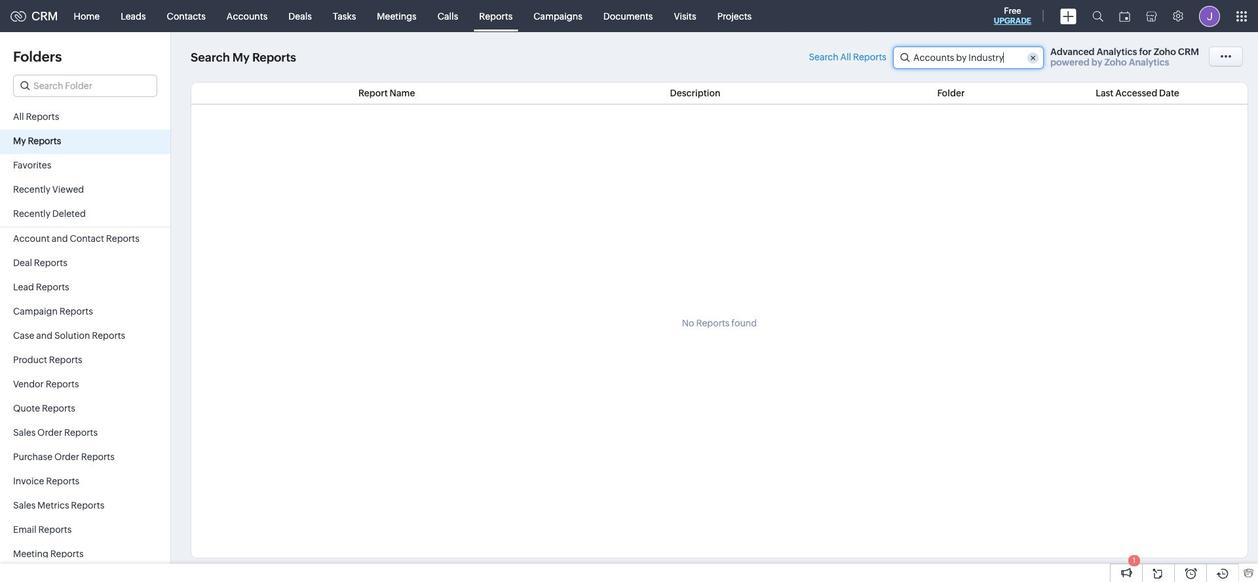 Task type: vqa. For each thing, say whether or not it's contained in the screenshot.
Other Modules field
no



Task type: describe. For each thing, give the bounding box(es) containing it.
search element
[[1085, 0, 1112, 32]]

calendar image
[[1120, 11, 1131, 21]]

create menu image
[[1061, 8, 1077, 24]]

create menu element
[[1053, 0, 1085, 32]]

logo image
[[10, 11, 26, 21]]

profile element
[[1192, 0, 1229, 32]]

Search Folder text field
[[14, 75, 157, 96]]

profile image
[[1200, 6, 1221, 27]]



Task type: locate. For each thing, give the bounding box(es) containing it.
search image
[[1093, 10, 1104, 22]]

Search My Reports text field
[[894, 47, 1044, 68]]



